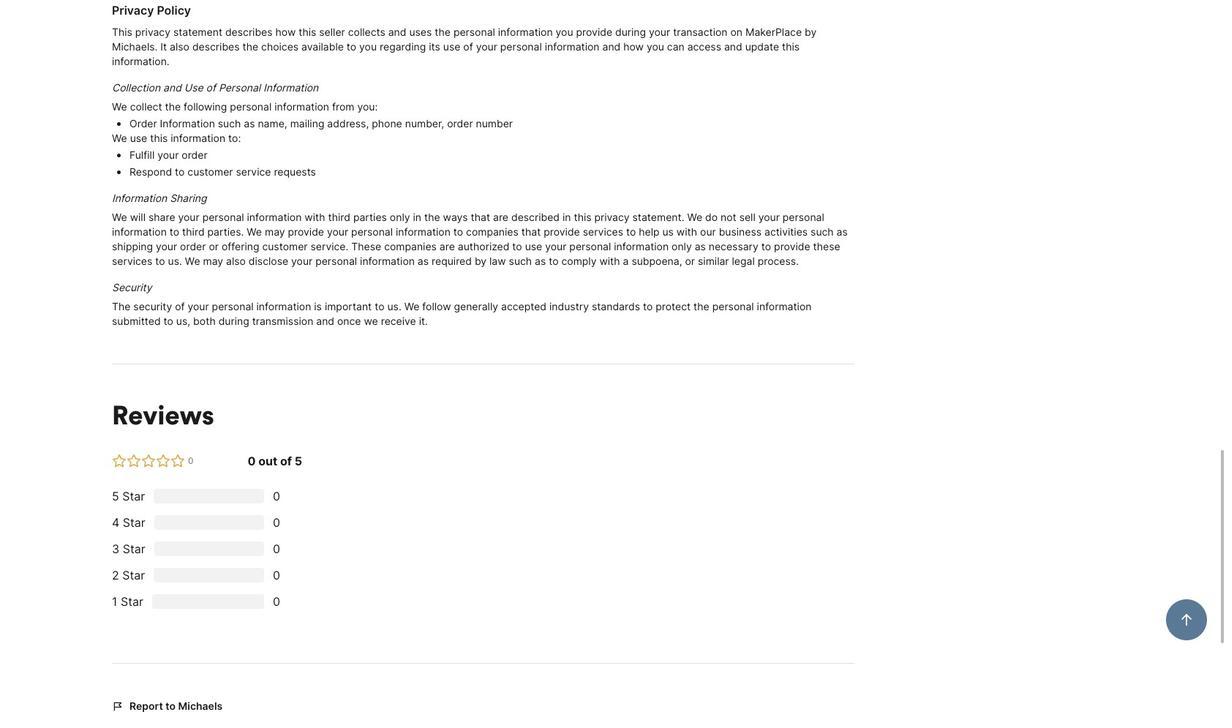 Task type: describe. For each thing, give the bounding box(es) containing it.
regarding
[[380, 36, 426, 48]]

transaction
[[674, 21, 728, 34]]

0 vertical spatial that
[[471, 206, 490, 219]]

the left choices
[[243, 36, 259, 48]]

1 vertical spatial how
[[624, 36, 644, 48]]

service.
[[311, 236, 349, 248]]

1 horizontal spatial that
[[522, 221, 541, 234]]

0 for 2 star
[[273, 564, 280, 578]]

0 for 1 star
[[273, 590, 280, 605]]

is
[[314, 296, 322, 308]]

1 vertical spatial services
[[112, 250, 152, 263]]

1 horizontal spatial with
[[600, 250, 620, 263]]

service
[[236, 161, 271, 173]]

information.
[[112, 51, 170, 63]]

michaels.
[[112, 36, 158, 48]]

order inside information sharing we will share your personal information with third parties only in the ways that are described in this privacy statement. we do not sell your personal information to third parties. we may provide your personal information to companies that provide services to help us with our business activities such as shipping your order or offering customer service. these companies are authorized to use your personal information only as necessary to provide these services to us. we may also disclose your personal information as required by law such as to comply with a subpoena, or similar legal process.
[[180, 236, 206, 248]]

and left the can
[[603, 36, 621, 48]]

0 horizontal spatial with
[[305, 206, 325, 219]]

number,
[[405, 113, 445, 125]]

share
[[149, 206, 175, 219]]

seller
[[319, 21, 345, 34]]

2 star
[[112, 564, 145, 578]]

fulfill
[[130, 144, 155, 157]]

0 vertical spatial third
[[328, 206, 351, 219]]

update
[[746, 36, 780, 48]]

0 horizontal spatial third
[[182, 221, 205, 234]]

1
[[112, 590, 117, 605]]

offering
[[222, 236, 259, 248]]

privacy inside information sharing we will share your personal information with third parties only in the ways that are described in this privacy statement. we do not sell your personal information to third parties. we may provide your personal information to companies that provide services to help us with our business activities such as shipping your order or offering customer service. these companies are authorized to use your personal information only as necessary to provide these services to us. we may also disclose your personal information as required by law such as to comply with a subpoena, or similar legal process.
[[595, 206, 630, 219]]

legal
[[732, 250, 755, 263]]

disclose
[[249, 250, 288, 263]]

information inside information sharing we will share your personal information with third parties only in the ways that are described in this privacy statement. we do not sell your personal information to third parties. we may provide your personal information to companies that provide services to help us with our business activities such as shipping your order or offering customer service. these companies are authorized to use your personal information only as necessary to provide these services to us. we may also disclose your personal information as required by law such as to comply with a subpoena, or similar legal process.
[[112, 187, 167, 200]]

your down service.
[[291, 250, 313, 263]]

report to michaels button
[[112, 695, 223, 709]]

generally
[[454, 296, 499, 308]]

required
[[432, 250, 472, 263]]

this privacy statement describes how this seller collects and uses the personal information you provide during your transaction on makerplace by michaels. it also describes the choices available to you regarding its use of your personal information and how you can access and update this information.
[[112, 21, 817, 63]]

0 horizontal spatial or
[[209, 236, 219, 248]]

during inside the this privacy statement describes how this seller collects and uses the personal information you provide during your transaction on makerplace by michaels. it also describes the choices available to you regarding its use of your personal information and how you can access and update this information.
[[616, 21, 646, 34]]

to:
[[228, 127, 241, 140]]

2 vertical spatial such
[[509, 250, 532, 263]]

privacy inside the this privacy statement describes how this seller collects and uses the personal information you provide during your transaction on makerplace by michaels. it also describes the choices available to you regarding its use of your personal information and how you can access and update this information.
[[135, 21, 171, 34]]

your up the can
[[649, 21, 671, 34]]

your down share
[[156, 236, 177, 248]]

4
[[112, 511, 120, 526]]

from
[[332, 96, 355, 108]]

as down our
[[695, 236, 706, 248]]

reviews
[[112, 394, 214, 427]]

us,
[[176, 310, 190, 323]]

on
[[731, 21, 743, 34]]

2 in from the left
[[563, 206, 571, 219]]

star for 1 star
[[121, 590, 143, 605]]

as inside collection and use of personal information we collect the following personal information from you: order information such as name, mailing address, phone number, order number we use this information to: fulfill your order respond to customer service requests
[[244, 113, 255, 125]]

your up comply
[[545, 236, 567, 248]]

this up available
[[299, 21, 316, 34]]

0 for 3 star
[[273, 537, 280, 552]]

address,
[[327, 113, 369, 125]]

protect
[[656, 296, 691, 308]]

3
[[112, 537, 119, 552]]

not
[[721, 206, 737, 219]]

this down makerplace
[[782, 36, 800, 48]]

access
[[688, 36, 722, 48]]

collects
[[348, 21, 386, 34]]

important
[[325, 296, 372, 308]]

customer inside collection and use of personal information we collect the following personal information from you: order information such as name, mailing address, phone number, order number we use this information to: fulfill your order respond to customer service requests
[[188, 161, 233, 173]]

and inside security the security of your personal information is important to us. we follow generally accepted industry standards to protect the personal information submitted to us, both during transmission and once we receive it.
[[316, 310, 335, 323]]

makerplace
[[746, 21, 802, 34]]

collection and use of personal information we collect the following personal information from you: order information such as name, mailing address, phone number, order number we use this information to: fulfill your order respond to customer service requests
[[112, 77, 513, 173]]

out
[[259, 449, 278, 464]]

statement
[[173, 21, 223, 34]]

industry
[[550, 296, 589, 308]]

respond
[[130, 161, 172, 173]]

as left comply
[[535, 250, 546, 263]]

collection
[[112, 77, 160, 89]]

once
[[337, 310, 361, 323]]

requests
[[274, 161, 316, 173]]

business
[[719, 221, 762, 234]]

a
[[623, 250, 629, 263]]

of right out
[[280, 449, 292, 464]]

michaels
[[178, 695, 223, 708]]

collect
[[130, 96, 162, 108]]

follow
[[423, 296, 451, 308]]

both
[[193, 310, 216, 323]]

and inside collection and use of personal information we collect the following personal information from you: order information such as name, mailing address, phone number, order number we use this information to: fulfill your order respond to customer service requests
[[163, 77, 181, 89]]

law
[[490, 250, 506, 263]]

sharing
[[170, 187, 207, 200]]

the
[[112, 296, 131, 308]]

0 horizontal spatial you
[[359, 36, 377, 48]]

accepted
[[501, 296, 547, 308]]

1 vertical spatial with
[[677, 221, 698, 234]]

similar
[[698, 250, 730, 263]]

your down sharing
[[178, 206, 200, 219]]

activities
[[765, 221, 808, 234]]

these
[[352, 236, 382, 248]]

1 vertical spatial or
[[686, 250, 695, 263]]

this
[[112, 21, 132, 34]]

1 vertical spatial describes
[[192, 36, 240, 48]]

authorized
[[458, 236, 510, 248]]

choices
[[261, 36, 299, 48]]

by inside information sharing we will share your personal information with third parties only in the ways that are described in this privacy statement. we do not sell your personal information to third parties. we may provide your personal information to companies that provide services to help us with our business activities such as shipping your order or offering customer service. these companies are authorized to use your personal information only as necessary to provide these services to us. we may also disclose your personal information as required by law such as to comply with a subpoena, or similar legal process.
[[475, 250, 487, 263]]

3 star
[[112, 537, 145, 552]]

2 tabler image from the left
[[156, 449, 171, 464]]

1 in from the left
[[413, 206, 422, 219]]

0 vertical spatial describes
[[225, 21, 273, 34]]

parties
[[353, 206, 387, 219]]

us
[[663, 221, 674, 234]]

use inside information sharing we will share your personal information with third parties only in the ways that are described in this privacy statement. we do not sell your personal information to third parties. we may provide your personal information to companies that provide services to help us with our business activities such as shipping your order or offering customer service. these companies are authorized to use your personal information only as necessary to provide these services to us. we may also disclose your personal information as required by law such as to comply with a subpoena, or similar legal process.
[[525, 236, 543, 248]]

available
[[302, 36, 344, 48]]

1 vertical spatial information
[[160, 113, 215, 125]]

personal
[[219, 77, 261, 89]]



Task type: vqa. For each thing, say whether or not it's contained in the screenshot.
"13" White Wood Letter by Make Market®" image
no



Task type: locate. For each thing, give the bounding box(es) containing it.
1 horizontal spatial in
[[563, 206, 571, 219]]

use down described
[[525, 236, 543, 248]]

also
[[170, 36, 190, 48], [226, 250, 246, 263]]

2 horizontal spatial use
[[525, 236, 543, 248]]

1 vertical spatial order
[[182, 144, 208, 157]]

use down order
[[130, 127, 147, 140]]

1 vertical spatial privacy
[[595, 206, 630, 219]]

your inside collection and use of personal information we collect the following personal information from you: order information such as name, mailing address, phone number, order number we use this information to: fulfill your order respond to customer service requests
[[157, 144, 179, 157]]

the
[[435, 21, 451, 34], [243, 36, 259, 48], [165, 96, 181, 108], [424, 206, 440, 219], [694, 296, 710, 308]]

such up these at the right top of page
[[811, 221, 834, 234]]

our
[[701, 221, 716, 234]]

0 vertical spatial are
[[493, 206, 509, 219]]

describes
[[225, 21, 273, 34], [192, 36, 240, 48]]

this down order
[[150, 127, 168, 140]]

of
[[464, 36, 473, 48], [206, 77, 216, 89], [175, 296, 185, 308], [280, 449, 292, 464]]

information up the will
[[112, 187, 167, 200]]

privacy
[[135, 21, 171, 34], [595, 206, 630, 219]]

privacy up it
[[135, 21, 171, 34]]

and left use at left
[[163, 77, 181, 89]]

process.
[[758, 250, 799, 263]]

how up choices
[[276, 21, 296, 34]]

1 horizontal spatial how
[[624, 36, 644, 48]]

1 horizontal spatial privacy
[[595, 206, 630, 219]]

1 tabler image from the left
[[127, 449, 141, 464]]

1 vertical spatial are
[[440, 236, 455, 248]]

receive
[[381, 310, 416, 323]]

0 horizontal spatial us.
[[168, 250, 182, 263]]

this up comply
[[574, 206, 592, 219]]

2 vertical spatial with
[[600, 250, 620, 263]]

in left ways
[[413, 206, 422, 219]]

1 horizontal spatial you
[[556, 21, 574, 34]]

star right 4
[[123, 511, 146, 526]]

1 vertical spatial may
[[203, 250, 223, 263]]

of right its at the top of page
[[464, 36, 473, 48]]

star right 2
[[122, 564, 145, 578]]

only down us
[[672, 236, 692, 248]]

to inside the this privacy statement describes how this seller collects and uses the personal information you provide during your transaction on makerplace by michaels. it also describes the choices available to you regarding its use of your personal information and how you can access and update this information.
[[347, 36, 357, 48]]

2 horizontal spatial you
[[647, 36, 665, 48]]

your up both at the top of the page
[[188, 296, 209, 308]]

your right its at the top of page
[[476, 36, 498, 48]]

this inside collection and use of personal information we collect the following personal information from you: order information such as name, mailing address, phone number, order number we use this information to: fulfill your order respond to customer service requests
[[150, 127, 168, 140]]

1 horizontal spatial services
[[583, 221, 624, 234]]

as left required
[[418, 250, 429, 263]]

1 vertical spatial us.
[[388, 296, 402, 308]]

or down parties.
[[209, 236, 219, 248]]

0 horizontal spatial are
[[440, 236, 455, 248]]

standards
[[592, 296, 640, 308]]

services down shipping
[[112, 250, 152, 263]]

of up 'us,'
[[175, 296, 185, 308]]

order left offering
[[180, 236, 206, 248]]

such inside collection and use of personal information we collect the following personal information from you: order information such as name, mailing address, phone number, order number we use this information to: fulfill your order respond to customer service requests
[[218, 113, 241, 125]]

are up required
[[440, 236, 455, 248]]

uses
[[409, 21, 432, 34]]

may down offering
[[203, 250, 223, 263]]

the up its at the top of page
[[435, 21, 451, 34]]

privacy up 'a'
[[595, 206, 630, 219]]

1 horizontal spatial are
[[493, 206, 509, 219]]

only
[[390, 206, 410, 219], [672, 236, 692, 248]]

we inside security the security of your personal information is important to us. we follow generally accepted industry standards to protect the personal information submitted to us, both during transmission and once we receive it.
[[405, 296, 420, 308]]

1 vertical spatial use
[[130, 127, 147, 140]]

information down following
[[160, 113, 215, 125]]

with
[[305, 206, 325, 219], [677, 221, 698, 234], [600, 250, 620, 263]]

0
[[248, 449, 256, 464], [188, 451, 194, 462], [273, 485, 280, 499], [273, 511, 280, 526], [273, 537, 280, 552], [273, 564, 280, 578], [273, 590, 280, 605]]

during right both at the top of the page
[[219, 310, 249, 323]]

your up service.
[[327, 221, 349, 234]]

such up to:
[[218, 113, 241, 125]]

services up 'a'
[[583, 221, 624, 234]]

your
[[649, 21, 671, 34], [476, 36, 498, 48], [157, 144, 179, 157], [178, 206, 200, 219], [759, 206, 780, 219], [327, 221, 349, 234], [156, 236, 177, 248], [545, 236, 567, 248], [291, 250, 313, 263], [188, 296, 209, 308]]

as up these at the right top of page
[[837, 221, 848, 234]]

1 vertical spatial companies
[[384, 236, 437, 248]]

0 vertical spatial customer
[[188, 161, 233, 173]]

0 horizontal spatial in
[[413, 206, 422, 219]]

the right collect
[[165, 96, 181, 108]]

that right ways
[[471, 206, 490, 219]]

order
[[447, 113, 473, 125], [182, 144, 208, 157], [180, 236, 206, 248]]

0 vertical spatial with
[[305, 206, 325, 219]]

statement.
[[633, 206, 685, 219]]

1 horizontal spatial companies
[[466, 221, 519, 234]]

you:
[[358, 96, 378, 108]]

star right 1
[[121, 590, 143, 605]]

us. up receive at the top left of the page
[[388, 296, 402, 308]]

to inside collection and use of personal information we collect the following personal information from you: order information such as name, mailing address, phone number, order number we use this information to: fulfill your order respond to customer service requests
[[175, 161, 185, 173]]

comply
[[562, 250, 597, 263]]

tabler image
[[112, 449, 127, 464], [141, 449, 156, 464], [112, 696, 124, 708]]

0 vertical spatial by
[[805, 21, 817, 34]]

necessary
[[709, 236, 759, 248]]

we
[[364, 310, 378, 323]]

such right law
[[509, 250, 532, 263]]

use inside the this privacy statement describes how this seller collects and uses the personal information you provide during your transaction on makerplace by michaels. it also describes the choices available to you regarding its use of your personal information and how you can access and update this information.
[[443, 36, 461, 48]]

use
[[184, 77, 203, 89]]

1 vertical spatial such
[[811, 221, 834, 234]]

in
[[413, 206, 422, 219], [563, 206, 571, 219]]

third up service.
[[328, 206, 351, 219]]

list containing fulfill your order
[[124, 141, 855, 175]]

how left the can
[[624, 36, 644, 48]]

during inside security the security of your personal information is important to us. we follow generally accepted industry standards to protect the personal information submitted to us, both during transmission and once we receive it.
[[219, 310, 249, 323]]

1 vertical spatial during
[[219, 310, 249, 323]]

0 vertical spatial privacy
[[135, 21, 171, 34]]

0 horizontal spatial services
[[112, 250, 152, 263]]

2 vertical spatial use
[[525, 236, 543, 248]]

companies up authorized
[[466, 221, 519, 234]]

by inside the this privacy statement describes how this seller collects and uses the personal information you provide during your transaction on makerplace by michaels. it also describes the choices available to you regarding its use of your personal information and how you can access and update this information.
[[805, 21, 817, 34]]

tabler image inside report to michaels button
[[112, 696, 124, 708]]

1 horizontal spatial also
[[226, 250, 246, 263]]

security
[[133, 296, 172, 308]]

will
[[130, 206, 146, 219]]

2 horizontal spatial such
[[811, 221, 834, 234]]

the inside collection and use of personal information we collect the following personal information from you: order information such as name, mailing address, phone number, order number we use this information to: fulfill your order respond to customer service requests
[[165, 96, 181, 108]]

also inside information sharing we will share your personal information with third parties only in the ways that are described in this privacy statement. we do not sell your personal information to third parties. we may provide your personal information to companies that provide services to help us with our business activities such as shipping your order or offering customer service. these companies are authorized to use your personal information only as necessary to provide these services to us. we may also disclose your personal information as required by law such as to comply with a subpoena, or similar legal process.
[[226, 250, 246, 263]]

your up respond
[[157, 144, 179, 157]]

1 vertical spatial customer
[[262, 236, 308, 248]]

and down on
[[725, 36, 743, 48]]

0 vertical spatial only
[[390, 206, 410, 219]]

the inside security the security of your personal information is important to us. we follow generally accepted industry standards to protect the personal information submitted to us, both during transmission and once we receive it.
[[694, 296, 710, 308]]

star for 5 star
[[122, 485, 145, 499]]

provide
[[576, 21, 613, 34], [288, 221, 324, 234], [544, 221, 580, 234], [775, 236, 811, 248]]

your right sell
[[759, 206, 780, 219]]

us.
[[168, 250, 182, 263], [388, 296, 402, 308]]

report to michaels
[[130, 695, 223, 708]]

personal inside collection and use of personal information we collect the following personal information from you: order information such as name, mailing address, phone number, order number we use this information to: fulfill your order respond to customer service requests
[[230, 96, 272, 108]]

this
[[299, 21, 316, 34], [782, 36, 800, 48], [150, 127, 168, 140], [574, 206, 592, 219]]

0 vertical spatial use
[[443, 36, 461, 48]]

report
[[130, 695, 163, 708]]

of right use at left
[[206, 77, 216, 89]]

1 horizontal spatial or
[[686, 250, 695, 263]]

or left similar
[[686, 250, 695, 263]]

1 vertical spatial by
[[475, 250, 487, 263]]

0 vertical spatial us.
[[168, 250, 182, 263]]

0 for 5 star
[[273, 485, 280, 499]]

star up the 4 star
[[122, 485, 145, 499]]

us. inside security the security of your personal information is important to us. we follow generally accepted industry standards to protect the personal information submitted to us, both during transmission and once we receive it.
[[388, 296, 402, 308]]

1 horizontal spatial such
[[509, 250, 532, 263]]

0 vertical spatial may
[[265, 221, 285, 234]]

0 horizontal spatial during
[[219, 310, 249, 323]]

with right us
[[677, 221, 698, 234]]

3 tabler image from the left
[[171, 449, 185, 464]]

0 vertical spatial also
[[170, 36, 190, 48]]

information sharing we will share your personal information with third parties only in the ways that are described in this privacy statement. we do not sell your personal information to third parties. we may provide your personal information to companies that provide services to help us with our business activities such as shipping your order or offering customer service. these companies are authorized to use your personal information only as necessary to provide these services to us. we may also disclose your personal information as required by law such as to comply with a subpoena, or similar legal process.
[[112, 187, 848, 263]]

0 horizontal spatial companies
[[384, 236, 437, 248]]

can
[[667, 36, 685, 48]]

submitted
[[112, 310, 161, 323]]

companies up required
[[384, 236, 437, 248]]

sell
[[740, 206, 756, 219]]

information
[[498, 21, 553, 34], [545, 36, 600, 48], [275, 96, 329, 108], [171, 127, 226, 140], [247, 206, 302, 219], [112, 221, 167, 234], [396, 221, 451, 234], [614, 236, 669, 248], [360, 250, 415, 263], [257, 296, 311, 308], [757, 296, 812, 308]]

0 horizontal spatial customer
[[188, 161, 233, 173]]

in right described
[[563, 206, 571, 219]]

describes up choices
[[225, 21, 273, 34]]

by
[[805, 21, 817, 34], [475, 250, 487, 263]]

the right protect
[[694, 296, 710, 308]]

that down described
[[522, 221, 541, 234]]

shipping
[[112, 236, 153, 248]]

describes down statement
[[192, 36, 240, 48]]

0 for 4 star
[[273, 511, 280, 526]]

are up authorized
[[493, 206, 509, 219]]

1 horizontal spatial only
[[672, 236, 692, 248]]

0 horizontal spatial how
[[276, 21, 296, 34]]

also right it
[[170, 36, 190, 48]]

as left name,
[[244, 113, 255, 125]]

by right makerplace
[[805, 21, 817, 34]]

it.
[[419, 310, 428, 323]]

security
[[112, 277, 152, 289]]

1 vertical spatial only
[[672, 236, 692, 248]]

1 horizontal spatial customer
[[262, 236, 308, 248]]

parties.
[[208, 221, 244, 234]]

with left 'a'
[[600, 250, 620, 263]]

us. down share
[[168, 250, 182, 263]]

0 horizontal spatial may
[[203, 250, 223, 263]]

companies
[[466, 221, 519, 234], [384, 236, 437, 248]]

it
[[161, 36, 167, 48]]

0 horizontal spatial privacy
[[135, 21, 171, 34]]

5
[[295, 449, 302, 464], [112, 485, 119, 499]]

provide inside the this privacy statement describes how this seller collects and uses the personal information you provide during your transaction on makerplace by michaels. it also describes the choices available to you regarding its use of your personal information and how you can access and update this information.
[[576, 21, 613, 34]]

the inside information sharing we will share your personal information with third parties only in the ways that are described in this privacy statement. we do not sell your personal information to third parties. we may provide your personal information to companies that provide services to help us with our business activities such as shipping your order or offering customer service. these companies are authorized to use your personal information only as necessary to provide these services to us. we may also disclose your personal information as required by law such as to comply with a subpoena, or similar legal process.
[[424, 206, 440, 219]]

to inside button
[[166, 695, 176, 708]]

your inside security the security of your personal information is important to us. we follow generally accepted industry standards to protect the personal information submitted to us, both during transmission and once we receive it.
[[188, 296, 209, 308]]

during left transaction
[[616, 21, 646, 34]]

third
[[328, 206, 351, 219], [182, 221, 205, 234]]

customer up disclose
[[262, 236, 308, 248]]

help
[[639, 221, 660, 234]]

and down is
[[316, 310, 335, 323]]

2 vertical spatial order
[[180, 236, 206, 248]]

0 vertical spatial or
[[209, 236, 219, 248]]

0 vertical spatial 5
[[295, 449, 302, 464]]

also down offering
[[226, 250, 246, 263]]

1 vertical spatial 5
[[112, 485, 119, 499]]

1 vertical spatial third
[[182, 221, 205, 234]]

of inside collection and use of personal information we collect the following personal information from you: order information such as name, mailing address, phone number, order number we use this information to: fulfill your order respond to customer service requests
[[206, 77, 216, 89]]

0 vertical spatial how
[[276, 21, 296, 34]]

security the security of your personal information is important to us. we follow generally accepted industry standards to protect the personal information submitted to us, both during transmission and once we receive it.
[[112, 277, 812, 323]]

star for 2 star
[[122, 564, 145, 578]]

1 horizontal spatial use
[[443, 36, 461, 48]]

0 horizontal spatial that
[[471, 206, 490, 219]]

1 vertical spatial also
[[226, 250, 246, 263]]

use right its at the top of page
[[443, 36, 461, 48]]

mailing
[[290, 113, 325, 125]]

during
[[616, 21, 646, 34], [219, 310, 249, 323]]

also inside the this privacy statement describes how this seller collects and uses the personal information you provide during your transaction on makerplace by michaels. it also describes the choices available to you regarding its use of your personal information and how you can access and update this information.
[[170, 36, 190, 48]]

only right "parties"
[[390, 206, 410, 219]]

1 horizontal spatial by
[[805, 21, 817, 34]]

5 right out
[[295, 449, 302, 464]]

2 horizontal spatial with
[[677, 221, 698, 234]]

0 vertical spatial such
[[218, 113, 241, 125]]

0 vertical spatial companies
[[466, 221, 519, 234]]

information up mailing
[[264, 77, 319, 89]]

may up disclose
[[265, 221, 285, 234]]

do
[[706, 206, 718, 219]]

1 horizontal spatial us.
[[388, 296, 402, 308]]

customer
[[188, 161, 233, 173], [262, 236, 308, 248]]

order up sharing
[[182, 144, 208, 157]]

the left ways
[[424, 206, 440, 219]]

order left number
[[447, 113, 473, 125]]

following
[[184, 96, 227, 108]]

ways
[[443, 206, 468, 219]]

its
[[429, 36, 441, 48]]

by down authorized
[[475, 250, 487, 263]]

star for 3 star
[[123, 537, 145, 552]]

this inside information sharing we will share your personal information with third parties only in the ways that are described in this privacy statement. we do not sell your personal information to third parties. we may provide your personal information to companies that provide services to help us with our business activities such as shipping your order or offering customer service. these companies are authorized to use your personal information only as necessary to provide these services to us. we may also disclose your personal information as required by law such as to comply with a subpoena, or similar legal process.
[[574, 206, 592, 219]]

1 horizontal spatial 5
[[295, 449, 302, 464]]

name,
[[258, 113, 287, 125]]

0 horizontal spatial use
[[130, 127, 147, 140]]

2 vertical spatial information
[[112, 187, 167, 200]]

5 up 4
[[112, 485, 119, 499]]

5 star
[[112, 485, 145, 499]]

0 vertical spatial order
[[447, 113, 473, 125]]

0 horizontal spatial such
[[218, 113, 241, 125]]

1 horizontal spatial third
[[328, 206, 351, 219]]

of inside the this privacy statement describes how this seller collects and uses the personal information you provide during your transaction on makerplace by michaels. it also describes the choices available to you regarding its use of your personal information and how you can access and update this information.
[[464, 36, 473, 48]]

third left parties.
[[182, 221, 205, 234]]

subpoena,
[[632, 250, 683, 263]]

us. inside information sharing we will share your personal information with third parties only in the ways that are described in this privacy statement. we do not sell your personal information to third parties. we may provide your personal information to companies that provide services to help us with our business activities such as shipping your order or offering customer service. these companies are authorized to use your personal information only as necessary to provide these services to us. we may also disclose your personal information as required by law such as to comply with a subpoena, or similar legal process.
[[168, 250, 182, 263]]

0 horizontal spatial also
[[170, 36, 190, 48]]

customer up sharing
[[188, 161, 233, 173]]

star right the 3
[[123, 537, 145, 552]]

0 horizontal spatial by
[[475, 250, 487, 263]]

customer inside information sharing we will share your personal information with third parties only in the ways that are described in this privacy statement. we do not sell your personal information to third parties. we may provide your personal information to companies that provide services to help us with our business activities such as shipping your order or offering customer service. these companies are authorized to use your personal information only as necessary to provide these services to us. we may also disclose your personal information as required by law such as to comply with a subpoena, or similar legal process.
[[262, 236, 308, 248]]

0 horizontal spatial only
[[390, 206, 410, 219]]

of inside security the security of your personal information is important to us. we follow generally accepted industry standards to protect the personal information submitted to us, both during transmission and once we receive it.
[[175, 296, 185, 308]]

1 horizontal spatial during
[[616, 21, 646, 34]]

phone
[[372, 113, 402, 125]]

and
[[388, 21, 407, 34], [603, 36, 621, 48], [725, 36, 743, 48], [163, 77, 181, 89], [316, 310, 335, 323]]

tabler image
[[127, 449, 141, 464], [156, 449, 171, 464], [171, 449, 185, 464]]

list
[[124, 141, 855, 175]]

0 vertical spatial during
[[616, 21, 646, 34]]

4 star
[[112, 511, 146, 526]]

0 vertical spatial information
[[264, 77, 319, 89]]

may
[[265, 221, 285, 234], [203, 250, 223, 263]]

0 horizontal spatial 5
[[112, 485, 119, 499]]

0 vertical spatial services
[[583, 221, 624, 234]]

star for 4 star
[[123, 511, 146, 526]]

number
[[476, 113, 513, 125]]

described
[[512, 206, 560, 219]]

you
[[556, 21, 574, 34], [359, 36, 377, 48], [647, 36, 665, 48]]

and up regarding
[[388, 21, 407, 34]]

star
[[122, 485, 145, 499], [123, 511, 146, 526], [123, 537, 145, 552], [122, 564, 145, 578], [121, 590, 143, 605]]

use inside collection and use of personal information we collect the following personal information from you: order information such as name, mailing address, phone number, order number we use this information to: fulfill your order respond to customer service requests
[[130, 127, 147, 140]]

1 horizontal spatial may
[[265, 221, 285, 234]]

0 out of 5
[[248, 449, 302, 464]]

transmission
[[252, 310, 314, 323]]

order
[[130, 113, 157, 125]]

1 vertical spatial that
[[522, 221, 541, 234]]

to
[[347, 36, 357, 48], [175, 161, 185, 173], [170, 221, 179, 234], [454, 221, 463, 234], [627, 221, 636, 234], [513, 236, 522, 248], [762, 236, 772, 248], [155, 250, 165, 263], [549, 250, 559, 263], [375, 296, 385, 308], [643, 296, 653, 308], [164, 310, 173, 323], [166, 695, 176, 708]]

1 star
[[112, 590, 143, 605]]

with up service.
[[305, 206, 325, 219]]

such
[[218, 113, 241, 125], [811, 221, 834, 234], [509, 250, 532, 263]]



